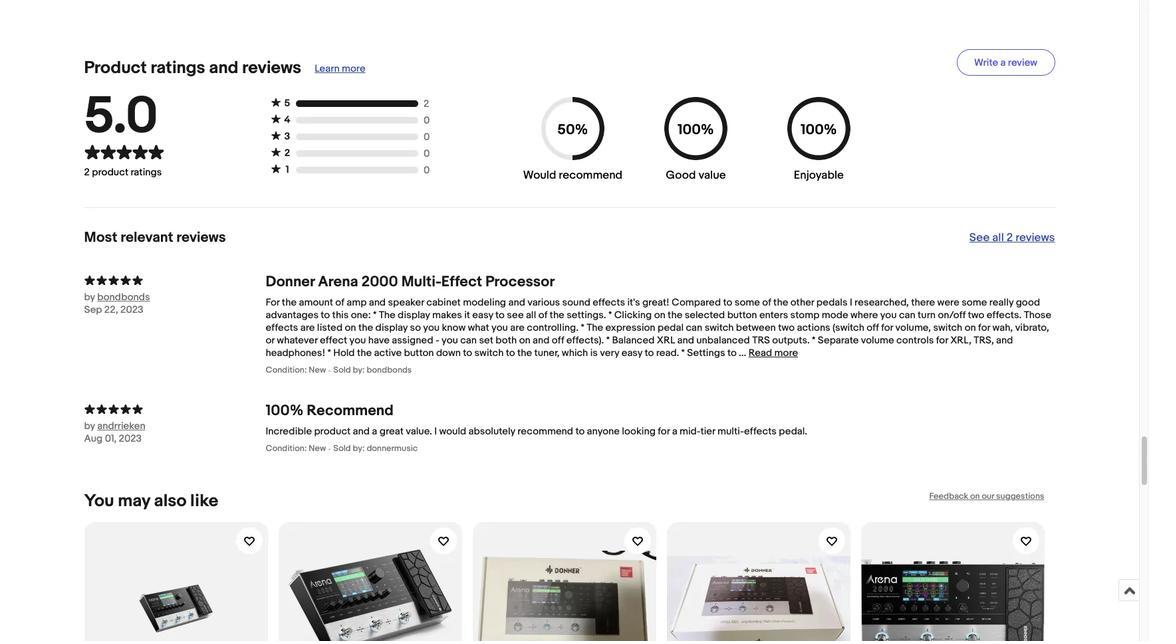 Task type: locate. For each thing, give the bounding box(es) containing it.
a left mid-
[[672, 426, 677, 438]]

1 horizontal spatial off
[[867, 322, 879, 335]]

see
[[507, 309, 524, 322]]

for right the looking
[[658, 426, 670, 438]]

percents of reviewers think of this product as image for 100% recommend
[[84, 403, 266, 415]]

product down recommend
[[314, 426, 351, 438]]

bondbonds inside the by bondbonds sep 22, 2023
[[97, 292, 150, 304]]

good
[[1016, 297, 1040, 309]]

1 vertical spatial button
[[404, 347, 434, 360]]

all right see
[[992, 232, 1004, 245]]

switch up settings
[[705, 322, 734, 335]]

the up the is
[[587, 322, 603, 335]]

compared
[[672, 297, 721, 309]]

more for learn more
[[342, 63, 366, 75]]

effects down for
[[266, 322, 298, 335]]

would
[[523, 169, 556, 182]]

01,
[[105, 433, 117, 446]]

recommend right absolutely
[[518, 426, 573, 438]]

1 horizontal spatial easy
[[622, 347, 643, 360]]

1 vertical spatial percents of reviewers think of this product as image
[[84, 403, 266, 415]]

2 horizontal spatial of
[[762, 297, 771, 309]]

reviews up 5
[[242, 58, 301, 79]]

you
[[880, 309, 897, 322], [423, 322, 440, 335], [492, 322, 508, 335], [350, 335, 366, 347], [442, 335, 458, 347]]

off left effects).
[[552, 335, 564, 347]]

reviews right relevant
[[176, 230, 226, 247]]

by: for 100% recommend
[[353, 444, 365, 454]]

this
[[332, 309, 349, 322]]

looking
[[622, 426, 656, 438]]

1 vertical spatial condition: new
[[266, 444, 326, 454]]

off right (switch
[[867, 322, 879, 335]]

1 horizontal spatial bondbonds
[[367, 365, 412, 376]]

value.
[[406, 426, 432, 438]]

more right read
[[775, 347, 798, 360]]

i right the pedals
[[850, 297, 853, 309]]

review
[[1008, 56, 1038, 69]]

2023 inside the by bondbonds sep 22, 2023
[[120, 304, 143, 317]]

effect
[[320, 335, 347, 347]]

the
[[379, 309, 396, 322], [587, 322, 603, 335]]

0 vertical spatial percents of reviewers think of this product as image
[[84, 274, 266, 286]]

2 horizontal spatial switch
[[933, 322, 963, 335]]

0 vertical spatial product
[[92, 166, 128, 179]]

are
[[300, 322, 315, 335], [510, 322, 525, 335]]

effects inside 100% recommend incredible product and a great value. i would absolutely recommend to anyone looking for a mid-tier multi-effects pedal.
[[744, 426, 777, 438]]

by inside the by bondbonds sep 22, 2023
[[84, 292, 95, 304]]

recommend right would
[[559, 169, 623, 182]]

the down amp
[[358, 322, 373, 335]]

condition: new
[[266, 365, 326, 376], [266, 444, 326, 454]]

some up between
[[735, 297, 760, 309]]

vibrato,
[[1015, 322, 1049, 335]]

percents of reviewers think of this product as image for donner arena 2000 multi-effect processor
[[84, 274, 266, 286]]

easy right it
[[472, 309, 493, 322]]

both
[[496, 335, 517, 347]]

0 vertical spatial easy
[[472, 309, 493, 322]]

0 vertical spatial condition: new
[[266, 365, 326, 376]]

to left read.
[[645, 347, 654, 360]]

learn
[[315, 63, 340, 75]]

on
[[654, 309, 666, 322], [345, 322, 356, 335], [965, 322, 976, 335], [519, 335, 531, 347], [970, 492, 980, 502]]

by left 22,
[[84, 292, 95, 304]]

mode
[[822, 309, 848, 322]]

read.
[[656, 347, 679, 360]]

by inside the by andrrieken aug 01, 2023
[[84, 421, 95, 433]]

a right "write"
[[1001, 56, 1006, 69]]

3 0 from the top
[[424, 147, 430, 160]]

2023 right "01,"
[[119, 433, 142, 446]]

0 vertical spatial effects
[[593, 297, 625, 309]]

0 horizontal spatial are
[[300, 322, 315, 335]]

condition: down headphones!
[[266, 365, 307, 376]]

0 vertical spatial bondbonds
[[97, 292, 150, 304]]

0 horizontal spatial button
[[404, 347, 434, 360]]

know
[[442, 322, 466, 335]]

0 horizontal spatial the
[[379, 309, 396, 322]]

0 horizontal spatial effects
[[266, 322, 298, 335]]

5
[[284, 97, 290, 110]]

1 horizontal spatial reviews
[[242, 58, 301, 79]]

feedback on our suggestions link
[[929, 492, 1045, 502]]

for inside 100% recommend incredible product and a great value. i would absolutely recommend to anyone looking for a mid-tier multi-effects pedal.
[[658, 426, 670, 438]]

2 0 from the top
[[424, 131, 430, 143]]

0 horizontal spatial off
[[552, 335, 564, 347]]

to right 'down'
[[463, 347, 472, 360]]

are left listed
[[300, 322, 315, 335]]

1 vertical spatial by
[[84, 421, 95, 433]]

tuner,
[[534, 347, 560, 360]]

by: left donnermusic
[[353, 444, 365, 454]]

2 by: from the top
[[353, 444, 365, 454]]

2 new from the top
[[309, 444, 326, 454]]

wah,
[[993, 322, 1013, 335]]

trs,
[[974, 335, 994, 347]]

easy
[[472, 309, 493, 322], [622, 347, 643, 360]]

1 vertical spatial more
[[775, 347, 798, 360]]

stomp
[[791, 309, 820, 322]]

the right one:
[[379, 309, 396, 322]]

0 vertical spatial button
[[727, 309, 757, 322]]

of up between
[[762, 297, 771, 309]]

1 vertical spatial new
[[309, 444, 326, 454]]

there
[[911, 297, 935, 309]]

0 vertical spatial 2023
[[120, 304, 143, 317]]

xrl,
[[951, 335, 972, 347]]

switch down what
[[475, 347, 504, 360]]

a
[[1001, 56, 1006, 69], [372, 426, 377, 438], [672, 426, 677, 438]]

the up sold by: bondbonds
[[357, 347, 372, 360]]

two right on/off
[[968, 309, 985, 322]]

2 are from the left
[[510, 322, 525, 335]]

for
[[881, 322, 893, 335], [978, 322, 990, 335], [936, 335, 948, 347], [658, 426, 670, 438]]

0 horizontal spatial all
[[526, 309, 536, 322]]

cabinet
[[427, 297, 461, 309]]

you right so
[[423, 322, 440, 335]]

on right listed
[[345, 322, 356, 335]]

0 horizontal spatial some
[[735, 297, 760, 309]]

the right for
[[282, 297, 297, 309]]

condition: down incredible
[[266, 444, 307, 454]]

by for 100% recommend
[[84, 421, 95, 433]]

other
[[791, 297, 814, 309]]

multi-
[[718, 426, 744, 438]]

donner
[[266, 274, 315, 292]]

balanced
[[612, 335, 655, 347]]

like
[[190, 492, 218, 512]]

2 horizontal spatial a
[[1001, 56, 1006, 69]]

2023
[[120, 304, 143, 317], [119, 433, 142, 446]]

1 vertical spatial recommend
[[518, 426, 573, 438]]

incredible
[[266, 426, 312, 438]]

2 some from the left
[[962, 297, 987, 309]]

1 horizontal spatial all
[[992, 232, 1004, 245]]

percents of reviewers think of this product as image
[[84, 274, 266, 286], [84, 403, 266, 415]]

donner arena 2000 multi-effect processor
[[266, 274, 555, 292]]

1 vertical spatial sold
[[333, 444, 351, 454]]

0 vertical spatial more
[[342, 63, 366, 75]]

2 horizontal spatial effects
[[744, 426, 777, 438]]

by left "01,"
[[84, 421, 95, 433]]

* right outputs.
[[812, 335, 816, 347]]

off
[[867, 322, 879, 335], [552, 335, 564, 347]]

1 condition: from the top
[[266, 365, 307, 376]]

1 percents of reviewers think of this product as image from the top
[[84, 274, 266, 286]]

1 horizontal spatial the
[[587, 322, 603, 335]]

2 condition: new from the top
[[266, 444, 326, 454]]

product down 5.0 at the top of page
[[92, 166, 128, 179]]

0 horizontal spatial two
[[778, 322, 795, 335]]

2 sold from the top
[[333, 444, 351, 454]]

1 0 from the top
[[424, 114, 430, 127]]

to left anyone
[[576, 426, 585, 438]]

can right pedal
[[686, 322, 703, 335]]

1 by: from the top
[[353, 365, 365, 376]]

condition: new for donner arena 2000 multi-effect processor
[[266, 365, 326, 376]]

0 vertical spatial recommend
[[559, 169, 623, 182]]

advantages
[[266, 309, 319, 322]]

0 horizontal spatial switch
[[475, 347, 504, 360]]

i right value.
[[434, 426, 437, 438]]

bondbonds down active
[[367, 365, 412, 376]]

1 sold from the top
[[333, 365, 351, 376]]

2023 right 22,
[[120, 304, 143, 317]]

2 by from the top
[[84, 421, 95, 433]]

0
[[424, 114, 430, 127], [424, 131, 430, 143], [424, 147, 430, 160], [424, 164, 430, 177]]

to right the compared
[[723, 297, 733, 309]]

2023 for 100% recommend
[[119, 433, 142, 446]]

2 horizontal spatial reviews
[[1016, 232, 1055, 245]]

product
[[92, 166, 128, 179], [314, 426, 351, 438]]

more right learn
[[342, 63, 366, 75]]

0 for 3
[[424, 131, 430, 143]]

condition: new down incredible
[[266, 444, 326, 454]]

can left turn
[[899, 309, 916, 322]]

reviews right see
[[1016, 232, 1055, 245]]

0 vertical spatial i
[[850, 297, 853, 309]]

controlling.
[[527, 322, 579, 335]]

4 0 from the top
[[424, 164, 430, 177]]

bondbonds
[[97, 292, 150, 304], [367, 365, 412, 376]]

are right set
[[510, 322, 525, 335]]

0 vertical spatial new
[[309, 365, 326, 376]]

of right the see
[[539, 309, 548, 322]]

0 horizontal spatial more
[[342, 63, 366, 75]]

expression
[[606, 322, 656, 335]]

1 vertical spatial product
[[314, 426, 351, 438]]

1 horizontal spatial effects
[[593, 297, 625, 309]]

effects.
[[987, 309, 1022, 322]]

sold down recommend
[[333, 444, 351, 454]]

0 vertical spatial condition:
[[266, 365, 307, 376]]

some right were
[[962, 297, 987, 309]]

ratings down 5.0 out of 5 stars based on 2 product ratings image
[[131, 166, 162, 179]]

percents of reviewers think of this product as image up andrrieken "link"
[[84, 403, 266, 415]]

0 vertical spatial by
[[84, 292, 95, 304]]

switch down were
[[933, 322, 963, 335]]

by andrrieken aug 01, 2023
[[84, 421, 145, 446]]

whatever
[[277, 335, 318, 347]]

1 horizontal spatial are
[[510, 322, 525, 335]]

a left great
[[372, 426, 377, 438]]

all right the see
[[526, 309, 536, 322]]

effects left it's
[[593, 297, 625, 309]]

feedback
[[929, 492, 968, 502]]

headphones!
[[266, 347, 325, 360]]

0 vertical spatial sold
[[333, 365, 351, 376]]

switch
[[705, 322, 734, 335], [933, 322, 963, 335], [475, 347, 504, 360]]

2 percents of reviewers think of this product as image from the top
[[84, 403, 266, 415]]

0 horizontal spatial reviews
[[176, 230, 226, 247]]

1 horizontal spatial some
[[962, 297, 987, 309]]

effects left pedal.
[[744, 426, 777, 438]]

really
[[989, 297, 1014, 309]]

more for read more
[[775, 347, 798, 360]]

1 condition: new from the top
[[266, 365, 326, 376]]

1 vertical spatial 2023
[[119, 433, 142, 446]]

percents of reviewers think of this product as image up bondbonds link
[[84, 274, 266, 286]]

1 horizontal spatial i
[[850, 297, 853, 309]]

recommend
[[307, 403, 394, 421]]

for left xrl,
[[936, 335, 948, 347]]

1 horizontal spatial product
[[314, 426, 351, 438]]

1 vertical spatial i
[[434, 426, 437, 438]]

by
[[84, 292, 95, 304], [84, 421, 95, 433]]

sold down hold
[[333, 365, 351, 376]]

some
[[735, 297, 760, 309], [962, 297, 987, 309]]

so
[[410, 322, 421, 335]]

0 horizontal spatial bondbonds
[[97, 292, 150, 304]]

1 vertical spatial all
[[526, 309, 536, 322]]

all inside for the amount of amp and speaker cabinet modeling and various sound effects it's great! compared to some of the other pedals i researched, there were some really good advantages to this one: * the display makes it easy to see all of the settings. * clicking on the selected button enters stomp mode where you can turn on/off two effects. those effects are listed on the display so you know what you are controlling. * the expression pedal can switch between two actions (switch off for volume, switch on for wah, vibrato, or whatever effect you have assigned - you can set both on and off effects). * balanced xrl and unbalanced trs outputs. * separate volume controls for xrl, trs, and headphones! * hold the active button down to switch to the tuner, which is very easy to read. * settings to ...
[[526, 309, 536, 322]]

2 vertical spatial effects
[[744, 426, 777, 438]]

write a review link
[[957, 49, 1055, 76]]

1 vertical spatial by:
[[353, 444, 365, 454]]

down
[[436, 347, 461, 360]]

4
[[284, 114, 291, 126]]

1 vertical spatial easy
[[622, 347, 643, 360]]

donnermusic
[[367, 444, 418, 454]]

easy right very
[[622, 347, 643, 360]]

0 horizontal spatial easy
[[472, 309, 493, 322]]

i inside for the amount of amp and speaker cabinet modeling and various sound effects it's great! compared to some of the other pedals i researched, there were some really good advantages to this one: * the display makes it easy to see all of the settings. * clicking on the selected button enters stomp mode where you can turn on/off two effects. those effects are listed on the display so you know what you are controlling. * the expression pedal can switch between two actions (switch off for volume, switch on for wah, vibrato, or whatever effect you have assigned - you can set both on and off effects). * balanced xrl and unbalanced trs outputs. * separate volume controls for xrl, trs, and headphones! * hold the active button down to switch to the tuner, which is very easy to read. * settings to ...
[[850, 297, 853, 309]]

makes
[[432, 309, 462, 322]]

2 condition: from the top
[[266, 444, 307, 454]]

new down headphones!
[[309, 365, 326, 376]]

of
[[335, 297, 344, 309], [762, 297, 771, 309], [539, 309, 548, 322]]

recommend inside 100% recommend incredible product and a great value. i would absolutely recommend to anyone looking for a mid-tier multi-effects pedal.
[[518, 426, 573, 438]]

button up trs
[[727, 309, 757, 322]]

2023 inside the by andrrieken aug 01, 2023
[[119, 433, 142, 446]]

button left the '-'
[[404, 347, 434, 360]]

sold
[[333, 365, 351, 376], [333, 444, 351, 454]]

new down incredible
[[309, 444, 326, 454]]

condition: new for 100% recommend
[[266, 444, 326, 454]]

aug
[[84, 433, 103, 446]]

button
[[727, 309, 757, 322], [404, 347, 434, 360]]

by for donner arena 2000 multi-effect processor
[[84, 292, 95, 304]]

it
[[464, 309, 470, 322]]

0 vertical spatial by:
[[353, 365, 365, 376]]

1 new from the top
[[309, 365, 326, 376]]

0 horizontal spatial a
[[372, 426, 377, 438]]

can
[[899, 309, 916, 322], [686, 322, 703, 335], [460, 335, 477, 347]]

ratings right product
[[151, 58, 205, 79]]

new for donner arena 2000 multi-effect processor
[[309, 365, 326, 376]]

1 vertical spatial condition:
[[266, 444, 307, 454]]

0 horizontal spatial product
[[92, 166, 128, 179]]

sold for donner arena 2000 multi-effect processor
[[333, 365, 351, 376]]

0 horizontal spatial i
[[434, 426, 437, 438]]

a inside write a review link
[[1001, 56, 1006, 69]]

1 horizontal spatial a
[[672, 426, 677, 438]]

can left set
[[460, 335, 477, 347]]

on left our
[[970, 492, 980, 502]]

for
[[266, 297, 280, 309]]

1 by from the top
[[84, 292, 95, 304]]

pedals
[[817, 297, 848, 309]]

-
[[436, 335, 439, 347]]

two left actions
[[778, 322, 795, 335]]

condition: new down headphones!
[[266, 365, 326, 376]]

of left amp
[[335, 297, 344, 309]]

by: down hold
[[353, 365, 365, 376]]

1 some from the left
[[735, 297, 760, 309]]

* left clicking
[[609, 309, 612, 322]]

bondbonds down most at the left top of the page
[[97, 292, 150, 304]]

1 horizontal spatial more
[[775, 347, 798, 360]]

list
[[84, 512, 1055, 642]]



Task type: describe. For each thing, give the bounding box(es) containing it.
1 vertical spatial effects
[[266, 322, 298, 335]]

(switch
[[833, 322, 865, 335]]

5.0
[[84, 87, 158, 148]]

to right set
[[506, 347, 515, 360]]

you right the '-'
[[442, 335, 458, 347]]

turn
[[918, 309, 936, 322]]

for left wah,
[[978, 322, 990, 335]]

see
[[970, 232, 990, 245]]

amount
[[299, 297, 333, 309]]

the left "other"
[[774, 297, 788, 309]]

sold by: bondbonds
[[333, 365, 412, 376]]

also
[[154, 492, 186, 512]]

amp
[[347, 297, 367, 309]]

read
[[749, 347, 772, 360]]

0 vertical spatial all
[[992, 232, 1004, 245]]

1 horizontal spatial of
[[539, 309, 548, 322]]

researched,
[[855, 297, 909, 309]]

to left the see
[[496, 309, 505, 322]]

by: for donner arena 2000 multi-effect processor
[[353, 365, 365, 376]]

0 horizontal spatial of
[[335, 297, 344, 309]]

the up xrl on the right of page
[[668, 309, 683, 322]]

by bondbonds sep 22, 2023
[[84, 292, 150, 317]]

feedback on our suggestions
[[929, 492, 1045, 502]]

on/off
[[938, 309, 966, 322]]

100%
[[266, 403, 304, 421]]

* right read.
[[681, 347, 685, 360]]

were
[[938, 297, 960, 309]]

2023 for donner arena 2000 multi-effect processor
[[120, 304, 143, 317]]

on right both
[[519, 335, 531, 347]]

read more
[[749, 347, 798, 360]]

0 for 4
[[424, 114, 430, 127]]

pedal.
[[779, 426, 807, 438]]

those
[[1024, 309, 1052, 322]]

sold by: donnermusic
[[333, 444, 418, 454]]

1 horizontal spatial switch
[[705, 322, 734, 335]]

reviews for product ratings and reviews
[[242, 58, 301, 79]]

the left settings.
[[550, 309, 565, 322]]

2 horizontal spatial can
[[899, 309, 916, 322]]

product
[[84, 58, 147, 79]]

sep
[[84, 304, 102, 317]]

22,
[[104, 304, 118, 317]]

display up assigned in the left bottom of the page
[[398, 309, 430, 322]]

to left ...
[[728, 347, 737, 360]]

0 horizontal spatial can
[[460, 335, 477, 347]]

1 vertical spatial bondbonds
[[367, 365, 412, 376]]

listed
[[317, 322, 343, 335]]

the left tuner,
[[517, 347, 532, 360]]

for down the researched,
[[881, 322, 893, 335]]

multi-
[[402, 274, 442, 292]]

xrl
[[657, 335, 675, 347]]

controls
[[897, 335, 934, 347]]

which
[[562, 347, 588, 360]]

andrrieken link
[[97, 421, 190, 433]]

may
[[118, 492, 150, 512]]

100 percents of reviewers think of this product as good value element
[[646, 97, 746, 194]]

write a review
[[974, 56, 1038, 69]]

trs
[[752, 335, 770, 347]]

clicking
[[614, 309, 652, 322]]

would
[[439, 426, 466, 438]]

100 percents of reviewers think of this product as enjoyable element
[[769, 97, 869, 194]]

5.0 out of 5 stars based on 2 product ratings image
[[84, 144, 270, 160]]

sold for 100% recommend
[[333, 444, 351, 454]]

on left wah,
[[965, 322, 976, 335]]

* right the is
[[606, 335, 610, 347]]

to inside 100% recommend incredible product and a great value. i would absolutely recommend to anyone looking for a mid-tier multi-effects pedal.
[[576, 426, 585, 438]]

product ratings and reviews
[[84, 58, 301, 79]]

0 for 1
[[424, 164, 430, 177]]

good
[[666, 169, 696, 182]]

3
[[284, 130, 290, 143]]

effect
[[442, 274, 482, 292]]

1 horizontal spatial two
[[968, 309, 985, 322]]

on up xrl on the right of page
[[654, 309, 666, 322]]

and inside 100% recommend incredible product and a great value. i would absolutely recommend to anyone looking for a mid-tier multi-effects pedal.
[[353, 426, 370, 438]]

2 product ratings
[[84, 166, 162, 179]]

you right the where
[[880, 309, 897, 322]]

set
[[479, 335, 493, 347]]

have
[[368, 335, 390, 347]]

display left so
[[375, 322, 408, 335]]

0 vertical spatial ratings
[[151, 58, 205, 79]]

1 vertical spatial ratings
[[131, 166, 162, 179]]

to left this
[[321, 309, 330, 322]]

* right one:
[[373, 309, 377, 322]]

volume
[[861, 335, 894, 347]]

outputs.
[[772, 335, 810, 347]]

sound
[[562, 297, 590, 309]]

enjoyable
[[794, 169, 844, 182]]

settings
[[687, 347, 725, 360]]

most
[[84, 230, 117, 247]]

would recommend
[[523, 169, 623, 182]]

active
[[374, 347, 402, 360]]

i inside 100% recommend incredible product and a great value. i would absolutely recommend to anyone looking for a mid-tier multi-effects pedal.
[[434, 426, 437, 438]]

what
[[468, 322, 489, 335]]

you right what
[[492, 322, 508, 335]]

50 percents of reviewers think of this product as would recommend element
[[523, 97, 623, 194]]

condition: for donner arena 2000 multi-effect processor
[[266, 365, 307, 376]]

product inside 100% recommend incredible product and a great value. i would absolutely recommend to anyone looking for a mid-tier multi-effects pedal.
[[314, 426, 351, 438]]

new for 100% recommend
[[309, 444, 326, 454]]

good value
[[666, 169, 726, 182]]

tier
[[701, 426, 715, 438]]

where
[[851, 309, 878, 322]]

* left hold
[[327, 347, 331, 360]]

1 horizontal spatial button
[[727, 309, 757, 322]]

you left have at the bottom left
[[350, 335, 366, 347]]

unbalanced
[[697, 335, 750, 347]]

read more button
[[749, 347, 798, 360]]

one:
[[351, 309, 371, 322]]

see all 2 reviews
[[970, 232, 1055, 245]]

reviews for see all 2 reviews
[[1016, 232, 1055, 245]]

suggestions
[[996, 492, 1045, 502]]

pedal
[[658, 322, 684, 335]]

great!
[[642, 297, 670, 309]]

1 horizontal spatial can
[[686, 322, 703, 335]]

enters
[[760, 309, 788, 322]]

great
[[380, 426, 404, 438]]

between
[[736, 322, 776, 335]]

various
[[528, 297, 560, 309]]

anyone
[[587, 426, 620, 438]]

actions
[[797, 322, 831, 335]]

* down sound
[[581, 322, 585, 335]]

see all 2 reviews link
[[970, 232, 1055, 245]]

processor
[[486, 274, 555, 292]]

2000
[[362, 274, 398, 292]]

speaker
[[388, 297, 424, 309]]

...
[[739, 347, 746, 360]]

condition: for 100% recommend
[[266, 444, 307, 454]]

write
[[974, 56, 998, 69]]

modeling
[[463, 297, 506, 309]]

recommend inside 50 percents of reviewers think of this product as would recommend element
[[559, 169, 623, 182]]

mid-
[[680, 426, 701, 438]]

arena
[[318, 274, 358, 292]]

1 are from the left
[[300, 322, 315, 335]]

0 for 2
[[424, 147, 430, 160]]

for the amount of amp and speaker cabinet modeling and various sound effects it's great! compared to some of the other pedals i researched, there were some really good advantages to this one: * the display makes it easy to see all of the settings. * clicking on the selected button enters stomp mode where you can turn on/off two effects. those effects are listed on the display so you know what you are controlling. * the expression pedal can switch between two actions (switch off for volume, switch on for wah, vibrato, or whatever effect you have assigned - you can set both on and off effects). * balanced xrl and unbalanced trs outputs. * separate volume controls for xrl, trs, and headphones! * hold the active button down to switch to the tuner, which is very easy to read. * settings to ...
[[266, 297, 1052, 360]]



Task type: vqa. For each thing, say whether or not it's contained in the screenshot.
the rightmost effects
yes



